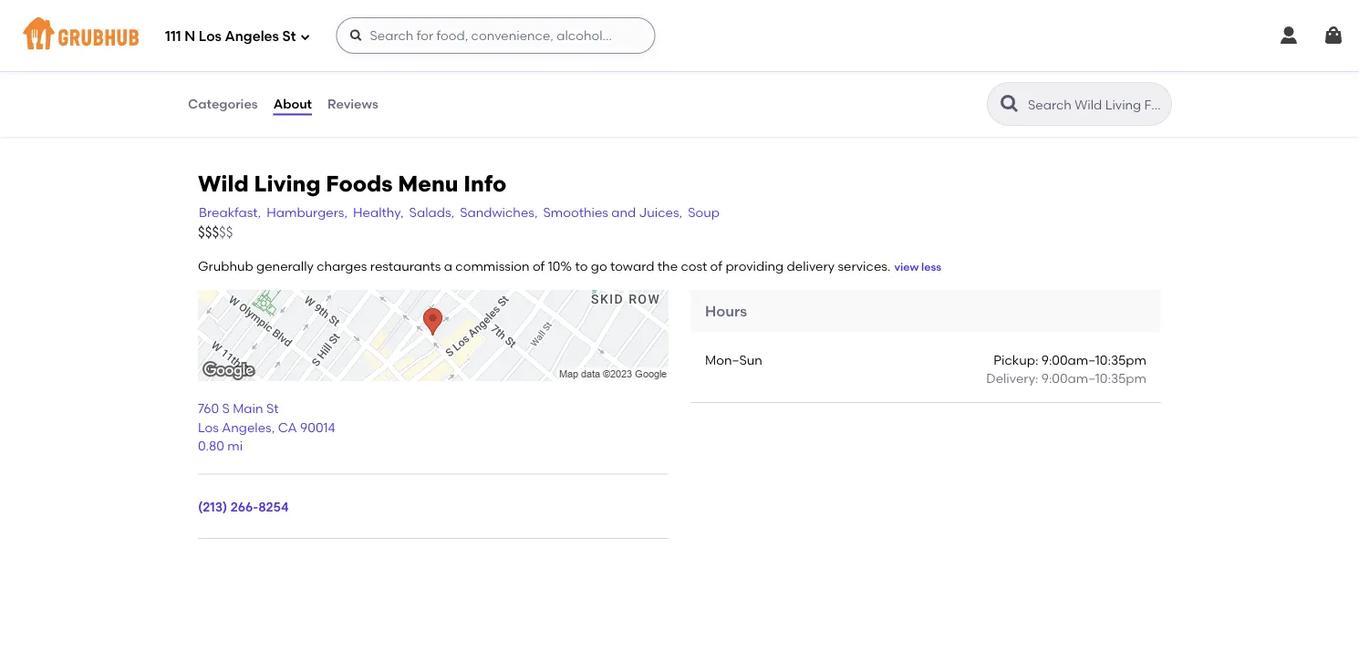 Task type: vqa. For each thing, say whether or not it's contained in the screenshot.
checkout
no



Task type: locate. For each thing, give the bounding box(es) containing it.
· right cream
[[547, 9, 550, 24]]

signature
[[187, 80, 260, 96]]

(213) 266-8254
[[198, 500, 289, 515]]

111
[[165, 28, 181, 45]]

2 of from the left
[[710, 259, 723, 274]]

breakfast,
[[199, 205, 261, 220]]

0.80
[[198, 439, 224, 454]]

mon–sun
[[705, 353, 763, 368]]

1 vertical spatial st
[[266, 402, 279, 417]]

salads,
[[409, 205, 455, 220]]

st inside the main navigation navigation
[[282, 28, 296, 45]]

n
[[185, 28, 195, 45]]

90014
[[300, 420, 335, 436]]

salads
[[263, 80, 313, 96]]

1 vertical spatial los
[[198, 420, 219, 436]]

0 horizontal spatial of
[[533, 259, 545, 274]]

cream
[[498, 9, 544, 24]]

coconut · sweet cream · vanilla · honey · button
[[362, 0, 756, 44]]

reviews button
[[327, 71, 379, 137]]

quinoa
[[231, 24, 284, 39]]

grubhub
[[198, 259, 253, 274]]

2 los from the top
[[198, 420, 219, 436]]

1 vertical spatial angeles
[[222, 420, 272, 436]]

1 vertical spatial 9:00am–10:35pm
[[1042, 371, 1147, 387]]

of right cost
[[710, 259, 723, 274]]

los down 760
[[198, 420, 219, 436]]

0 vertical spatial st
[[282, 28, 296, 45]]

los right n
[[199, 28, 222, 45]]

·
[[446, 9, 449, 24], [547, 9, 550, 24], [610, 9, 613, 24], [664, 9, 668, 24]]

0 vertical spatial 9:00am–10:35pm
[[1042, 353, 1147, 368]]

st up ,
[[266, 402, 279, 417]]

760 s main st los angeles , ca 90014 0.80 mi
[[198, 402, 335, 454]]

· right honey
[[664, 9, 668, 24]]

reviews
[[328, 96, 378, 112]]

categories
[[188, 96, 258, 112]]

a
[[444, 259, 453, 274]]

760
[[198, 402, 219, 417]]

sweet
[[452, 9, 495, 24]]

· left honey
[[610, 9, 613, 24]]

angeles inside the main navigation navigation
[[225, 28, 279, 45]]

· left sweet
[[446, 9, 449, 24]]

Search Wild Living Foods search field
[[1027, 96, 1166, 113]]

of
[[533, 259, 545, 274], [710, 259, 723, 274]]

healthy,
[[353, 205, 404, 220]]

1 los from the top
[[199, 28, 222, 45]]

main
[[233, 402, 263, 417]]

0 horizontal spatial st
[[266, 402, 279, 417]]

vanilla
[[553, 9, 606, 24]]

coconut
[[373, 9, 443, 24]]

9:00am–10:35pm right pickup: at the bottom of page
[[1042, 353, 1147, 368]]

view less button
[[895, 260, 942, 276]]

0 vertical spatial angeles
[[225, 28, 279, 45]]

of left 10%
[[533, 259, 545, 274]]

about
[[273, 96, 312, 112]]

9:00am–10:35pm
[[1042, 353, 1147, 368], [1042, 371, 1147, 387]]

1 horizontal spatial st
[[282, 28, 296, 45]]

st
[[282, 28, 296, 45], [266, 402, 279, 417]]

0 vertical spatial los
[[199, 28, 222, 45]]

breakfast, hamburgers, healthy, salads, sandwiches, smoothies and juices, soup
[[199, 205, 720, 220]]

hours
[[705, 303, 747, 321]]

delivery:
[[987, 371, 1039, 387]]

smoothies
[[543, 205, 609, 220]]

soup button
[[687, 203, 721, 223]]

svg image
[[1278, 25, 1300, 47], [1323, 25, 1345, 47], [300, 31, 311, 42]]

healthy, button
[[352, 203, 405, 223]]

toward
[[610, 259, 655, 274]]

commission
[[456, 259, 530, 274]]

1 horizontal spatial of
[[710, 259, 723, 274]]

9:00am–10:35pm right delivery:
[[1042, 371, 1147, 387]]

st up salads
[[282, 28, 296, 45]]

1 9:00am–10:35pm from the top
[[1042, 353, 1147, 368]]

signature salads tab
[[187, 78, 315, 98]]

3 · from the left
[[610, 9, 613, 24]]

angeles
[[225, 28, 279, 45], [222, 420, 272, 436]]

to
[[575, 259, 588, 274]]

delivery
[[787, 259, 835, 274]]

bowls
[[187, 43, 233, 58]]

los
[[199, 28, 222, 45], [198, 420, 219, 436]]

1 · from the left
[[446, 9, 449, 24]]

angeles inside 760 s main st los angeles , ca 90014 0.80 mi
[[222, 420, 272, 436]]

st inside 760 s main st los angeles , ca 90014 0.80 mi
[[266, 402, 279, 417]]

los inside the main navigation navigation
[[199, 28, 222, 45]]

warm quinoa bowls tab
[[187, 22, 315, 60]]



Task type: describe. For each thing, give the bounding box(es) containing it.
266-
[[231, 500, 258, 515]]

Search for food, convenience, alcohol... search field
[[336, 17, 656, 54]]

svg image
[[349, 28, 364, 43]]

1 of from the left
[[533, 259, 545, 274]]

(213) 266-8254 button
[[198, 499, 289, 517]]

wild living foods menu info
[[198, 171, 507, 197]]

10%
[[548, 259, 572, 274]]

living
[[254, 171, 321, 197]]

cost
[[681, 259, 707, 274]]

sandwiches,
[[460, 205, 538, 220]]

0 horizontal spatial svg image
[[300, 31, 311, 42]]

breakfast, button
[[198, 203, 262, 223]]

mi
[[227, 439, 243, 454]]

charges
[[317, 259, 367, 274]]

generally
[[256, 259, 314, 274]]

(213)
[[198, 500, 228, 515]]

wild
[[198, 171, 249, 197]]

111 n los angeles st
[[165, 28, 296, 45]]

sandwiches, button
[[459, 203, 539, 223]]

foods
[[326, 171, 393, 197]]

and
[[612, 205, 636, 220]]

signature salads
[[187, 80, 313, 96]]

1 horizontal spatial svg image
[[1278, 25, 1300, 47]]

soup
[[688, 205, 720, 220]]

pickup: 9:00am–10:35pm delivery: 9:00am–10:35pm
[[987, 353, 1147, 387]]

about button
[[273, 71, 313, 137]]

los inside 760 s main st los angeles , ca 90014 0.80 mi
[[198, 420, 219, 436]]

,
[[272, 420, 275, 436]]

less
[[922, 261, 942, 274]]

grubhub generally charges restaurants a commission of 10% to go toward the cost of providing delivery services. view less
[[198, 259, 942, 274]]

ca
[[278, 420, 297, 436]]

warm quinoa bowls
[[187, 24, 284, 58]]

2 · from the left
[[547, 9, 550, 24]]

the
[[658, 259, 678, 274]]

4 · from the left
[[664, 9, 668, 24]]

view
[[895, 261, 919, 274]]

juices,
[[639, 205, 683, 220]]

$$$$$
[[198, 224, 233, 241]]

categories button
[[187, 71, 259, 137]]

search icon image
[[999, 93, 1021, 115]]

2 9:00am–10:35pm from the top
[[1042, 371, 1147, 387]]

s
[[222, 402, 230, 417]]

go
[[591, 259, 607, 274]]

menu
[[398, 171, 458, 197]]

pickup:
[[994, 353, 1039, 368]]

providing
[[726, 259, 784, 274]]

smoothies and juices, button
[[543, 203, 684, 223]]

coconut · sweet cream · vanilla · honey ·
[[373, 9, 668, 24]]

restaurants
[[370, 259, 441, 274]]

services.
[[838, 259, 891, 274]]

warm
[[187, 24, 228, 39]]

main navigation navigation
[[0, 0, 1360, 71]]

salads, button
[[408, 203, 455, 223]]

info
[[464, 171, 507, 197]]

8254
[[258, 500, 289, 515]]

$$$
[[198, 224, 219, 241]]

hamburgers, button
[[266, 203, 349, 223]]

honey
[[616, 9, 661, 24]]

2 horizontal spatial svg image
[[1323, 25, 1345, 47]]

hamburgers,
[[267, 205, 348, 220]]



